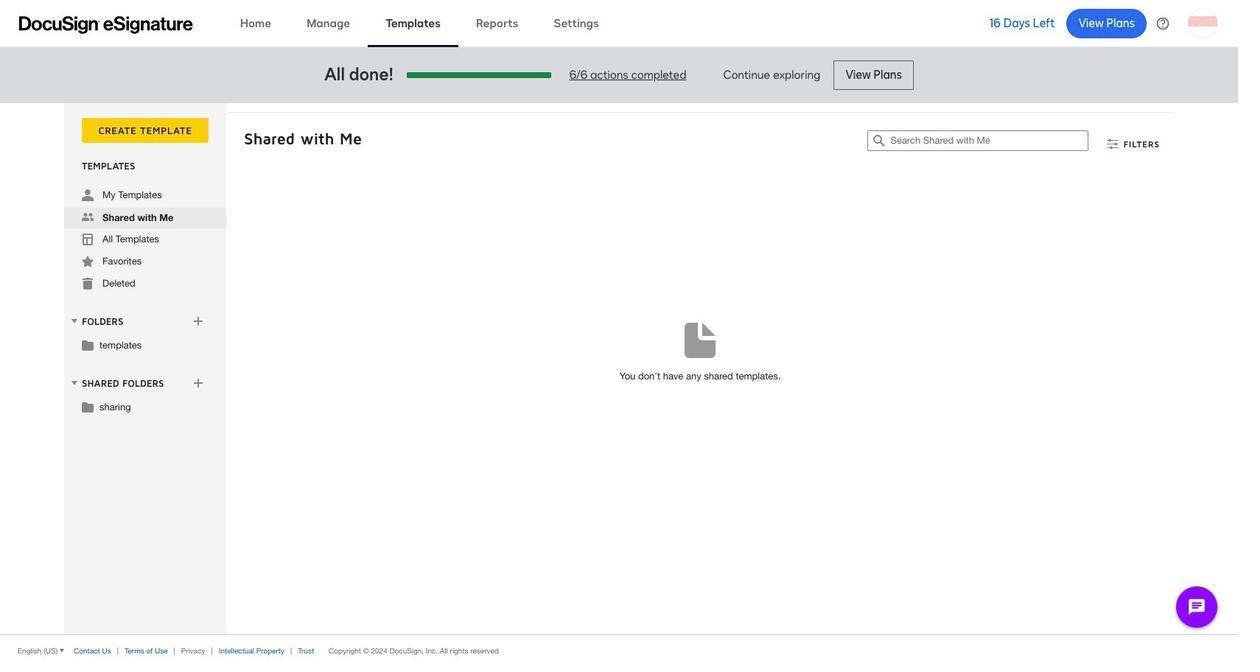 Task type: describe. For each thing, give the bounding box(es) containing it.
more info region
[[0, 635, 1239, 667]]

secondary navigation region
[[64, 103, 1178, 635]]

folder image for 'view folders' image
[[82, 339, 94, 351]]

templates image
[[82, 234, 94, 246]]

view folders image
[[69, 315, 80, 327]]

Search Shared with Me text field
[[891, 131, 1089, 150]]



Task type: locate. For each thing, give the bounding box(es) containing it.
your uploaded profile image image
[[1189, 8, 1218, 38]]

1 folder image from the top
[[82, 339, 94, 351]]

star filled image
[[82, 256, 94, 268]]

folder image for view shared folders icon
[[82, 401, 94, 413]]

1 vertical spatial folder image
[[82, 401, 94, 413]]

user image
[[82, 189, 94, 201]]

trash image
[[82, 278, 94, 290]]

2 folder image from the top
[[82, 401, 94, 413]]

shared image
[[82, 212, 94, 223]]

view shared folders image
[[69, 377, 80, 389]]

0 vertical spatial folder image
[[82, 339, 94, 351]]

docusign esignature image
[[19, 16, 193, 34]]

folder image
[[82, 339, 94, 351], [82, 401, 94, 413]]



Task type: vqa. For each thing, say whether or not it's contained in the screenshot.
Your uploaded profile image
yes



